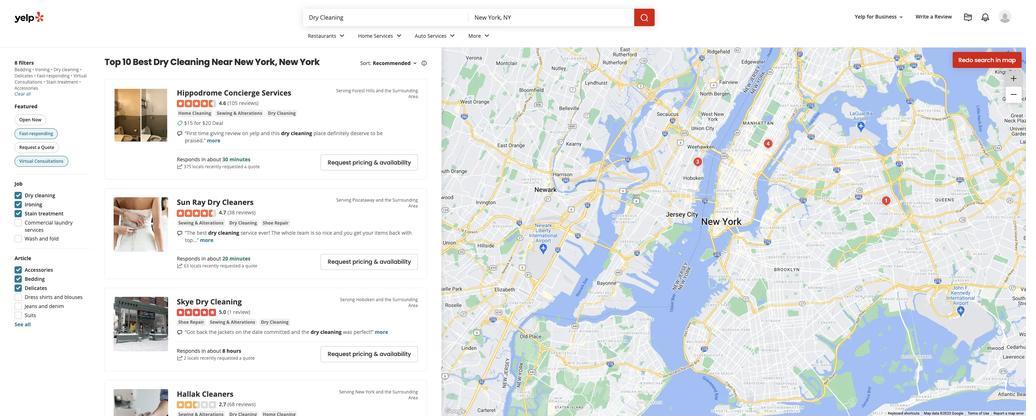 Task type: locate. For each thing, give the bounding box(es) containing it.
the inside serving forest hills and the surrounding area
[[385, 88, 392, 94]]

0 vertical spatial responding
[[47, 73, 70, 79]]

2 area from the top
[[409, 203, 418, 209]]

skye
[[177, 297, 194, 307]]

serving for dry
[[337, 197, 352, 203]]

report a map error link
[[994, 411, 1025, 415]]

request pricing & availability button
[[321, 155, 418, 171], [321, 254, 418, 270], [321, 346, 418, 362]]

request pricing & availability button for skye dry cleaning
[[321, 346, 418, 362]]

1 vertical spatial delicates
[[25, 285, 47, 291]]

christina o. image
[[999, 10, 1012, 23]]

all right clear
[[26, 91, 31, 97]]

dry up 5 star rating image
[[196, 297, 209, 307]]

2 request pricing & availability from the top
[[328, 258, 411, 266]]

redo search in map button
[[953, 52, 1023, 68]]

shoe
[[263, 220, 274, 226], [178, 319, 189, 325]]

16 chevron down v2 image for yelp for business
[[899, 14, 905, 20]]

1 vertical spatial sewing & alterations
[[178, 220, 224, 226]]

2 vertical spatial sewing & alterations link
[[209, 319, 257, 326]]

0 vertical spatial minutes
[[230, 156, 251, 163]]

1 minutes from the top
[[230, 156, 251, 163]]

requested down the hours
[[217, 355, 238, 361]]

serving new york and the surrounding area
[[339, 389, 418, 401]]

Near text field
[[475, 13, 629, 21]]

5.0 (1 review)
[[219, 308, 250, 315]]

in up 2 locals recently requested a quote
[[202, 347, 206, 354]]

requested
[[222, 164, 243, 170], [220, 263, 241, 269], [217, 355, 238, 361]]

locals right 63
[[190, 263, 201, 269]]

alterations up "the best dry cleaning
[[199, 220, 224, 226]]

16 chevron down v2 image
[[899, 14, 905, 20], [412, 60, 418, 66]]

cleaning up $15 for $20 deal
[[192, 110, 211, 116]]

0 vertical spatial for
[[867, 13, 875, 20]]

bedding inside group
[[25, 275, 45, 282]]

shoe repair button up the
[[262, 219, 290, 227]]

serving for cleaning
[[340, 296, 355, 303]]

business categories element
[[302, 26, 1012, 47]]

24 chevron down v2 image inside 'restaurants' link
[[338, 31, 347, 40]]

minutes right '20'
[[230, 255, 251, 262]]

in for 8 hours
[[202, 347, 206, 354]]

1 horizontal spatial 24 chevron down v2 image
[[448, 31, 457, 40]]

0 vertical spatial all
[[26, 91, 31, 97]]

get
[[354, 229, 362, 236]]

cleaners up 4.7 (38 reviews)
[[222, 197, 254, 207]]

4 area from the top
[[409, 394, 418, 401]]

sewing & alterations link for dry
[[209, 319, 257, 326]]

hippodrome
[[177, 88, 222, 98]]

quote for sun ray dry cleaners
[[245, 263, 257, 269]]

area inside serving hoboken and the surrounding area
[[409, 302, 418, 308]]

area
[[409, 93, 418, 100], [409, 203, 418, 209], [409, 302, 418, 308], [409, 394, 418, 401]]

3 about from the top
[[207, 347, 221, 354]]

hippodrome concierge services image inside map region
[[880, 194, 894, 208]]

more right the perfect!"
[[375, 329, 389, 335]]

1 horizontal spatial virtual
[[74, 73, 87, 79]]

ray
[[192, 197, 206, 207]]

accessories down article
[[25, 266, 53, 273]]

on
[[242, 130, 248, 137], [236, 329, 242, 335]]

10
[[123, 56, 131, 68]]

and inside serving forest hills and the surrounding area
[[376, 88, 384, 94]]

sort:
[[361, 60, 372, 66]]

services down york,
[[262, 88, 291, 98]]

1 horizontal spatial none field
[[475, 13, 629, 21]]

responds for skye
[[177, 347, 200, 354]]

24 chevron down v2 image right "more" at left
[[483, 31, 492, 40]]

shoe for right shoe repair button
[[263, 220, 274, 226]]

responds up 63
[[177, 255, 200, 262]]

2 vertical spatial locals
[[188, 355, 199, 361]]

quote down the yelp at the left top of the page
[[248, 164, 260, 170]]

none field find
[[309, 13, 463, 21]]

0 horizontal spatial shoe repair link
[[177, 319, 206, 326]]

items
[[375, 229, 388, 236]]

home cleaning link
[[177, 110, 213, 117]]

shoe repair link up "got
[[177, 319, 206, 326]]

recently down responds in about 8 hours
[[200, 355, 216, 361]]

2 vertical spatial pricing
[[353, 350, 373, 358]]

1 16 speech v2 image from the top
[[177, 230, 183, 236]]

dry cleaning up committed
[[261, 319, 289, 325]]

reviews) right (38
[[236, 209, 256, 216]]

2
[[184, 355, 186, 361]]

1 responds from the top
[[177, 156, 200, 163]]

1 vertical spatial shoe repair link
[[177, 319, 206, 326]]

the inside serving hoboken and the surrounding area
[[385, 296, 392, 303]]

serving inside serving piscataway and the surrounding area
[[337, 197, 352, 203]]

sewing & alterations link down the 5.0 (1 review)
[[209, 319, 257, 326]]

request for responds in about 20 minutes
[[328, 258, 351, 266]]

pricing for sun ray dry cleaners
[[353, 258, 373, 266]]

0 vertical spatial back
[[390, 229, 401, 236]]

16 speech v2 image left "the
[[177, 230, 183, 236]]

delicates inside bedding • ironing • dry cleaning • delicates • fast-responding •
[[15, 73, 33, 79]]

home inside the business categories element
[[358, 32, 373, 39]]

all inside group
[[25, 321, 31, 328]]

pricing for skye dry cleaning
[[353, 350, 373, 358]]

repair down 5 star rating image
[[190, 319, 204, 325]]

request a quote
[[19, 144, 54, 150]]

30
[[223, 156, 228, 163]]

1 16 trending v2 image from the top
[[177, 263, 183, 269]]

1 vertical spatial minutes
[[230, 255, 251, 262]]

1 vertical spatial alterations
[[199, 220, 224, 226]]

pricing
[[353, 158, 373, 167], [353, 258, 373, 266], [353, 350, 373, 358]]

top
[[105, 56, 121, 68]]

search image
[[641, 13, 649, 22]]

home up sort:
[[358, 32, 373, 39]]

stain treatment
[[25, 210, 64, 217]]

all right see
[[25, 321, 31, 328]]

1 vertical spatial dry cleaning button
[[228, 219, 259, 227]]

1 vertical spatial responds
[[177, 255, 200, 262]]

1 horizontal spatial dry
[[281, 130, 290, 137]]

dry cleaning link for skye dry cleaning
[[260, 319, 290, 326]]

home up $15
[[178, 110, 191, 116]]

shoe repair up the
[[263, 220, 289, 226]]

stain
[[46, 79, 56, 85], [25, 210, 37, 217]]

serving inside serving hoboken and the surrounding area
[[340, 296, 355, 303]]

0 vertical spatial dry cleaning button
[[267, 110, 297, 117]]

services left 24 chevron down v2 image
[[374, 32, 393, 39]]

bedding • ironing • dry cleaning • delicates • fast-responding •
[[15, 66, 82, 79]]

0 vertical spatial shoe repair link
[[262, 219, 290, 227]]

concierge
[[224, 88, 260, 98]]

0 horizontal spatial home
[[178, 110, 191, 116]]

None field
[[309, 13, 463, 21], [475, 13, 629, 21]]

fast- inside button
[[19, 130, 29, 137]]

24 chevron down v2 image right auto services on the top left of page
[[448, 31, 457, 40]]

2 responds from the top
[[177, 255, 200, 262]]

16 trending v2 image
[[177, 164, 183, 170]]

0 vertical spatial requested
[[222, 164, 243, 170]]

sewing down 5.0
[[210, 319, 225, 325]]

1 vertical spatial consultations
[[34, 158, 63, 164]]

redo search in map
[[959, 56, 1017, 64]]

back
[[390, 229, 401, 236], [197, 329, 208, 335]]

pricing down the get
[[353, 258, 373, 266]]

3 availability from the top
[[380, 350, 411, 358]]

hippodrome concierge services image
[[114, 88, 168, 142], [880, 194, 894, 208]]

jackets
[[218, 329, 234, 335]]

user actions element
[[850, 9, 1023, 54]]

$15
[[184, 120, 193, 127]]

hills
[[366, 88, 375, 94]]

0 horizontal spatial back
[[197, 329, 208, 335]]

accessories inside group
[[25, 266, 53, 273]]

1 vertical spatial map
[[1009, 411, 1016, 415]]

1 vertical spatial stain
[[25, 210, 37, 217]]

cleaners
[[222, 197, 254, 207], [202, 389, 234, 399]]

request down was
[[328, 350, 351, 358]]

responds up 2
[[177, 347, 200, 354]]

yelp
[[250, 130, 260, 137]]

2 pricing from the top
[[353, 258, 373, 266]]

1 24 chevron down v2 image from the left
[[338, 31, 347, 40]]

request for responds in about 30 minutes
[[328, 158, 351, 167]]

0 vertical spatial 16 chevron down v2 image
[[899, 14, 905, 20]]

serving forest hills and the surrounding area
[[336, 88, 418, 100]]

area inside serving forest hills and the surrounding area
[[409, 93, 418, 100]]

0 vertical spatial dry
[[281, 130, 290, 137]]

0 vertical spatial availability
[[380, 158, 411, 167]]

1 horizontal spatial back
[[390, 229, 401, 236]]

8 left filters
[[15, 59, 17, 66]]

2 about from the top
[[207, 255, 221, 262]]

0 vertical spatial dry cleaning link
[[267, 110, 297, 117]]

sewing & alterations link up "best"
[[177, 219, 225, 227]]

sewing & alterations link for concierge
[[216, 110, 264, 117]]

0 vertical spatial sewing & alterations button
[[216, 110, 264, 117]]

reviews) down concierge
[[239, 100, 259, 106]]

for
[[867, 13, 875, 20], [194, 120, 201, 127]]

dry cleaning link up committed
[[260, 319, 290, 326]]

hoboken
[[356, 296, 375, 303]]

map data ©2023 google
[[925, 411, 964, 415]]

24 chevron down v2 image
[[395, 31, 404, 40]]

locals for ray
[[190, 263, 201, 269]]

2 vertical spatial sewing & alterations button
[[209, 319, 257, 326]]

1 vertical spatial more link
[[200, 236, 214, 243]]

services for auto services
[[428, 32, 447, 39]]

dry up stain treatment at left
[[25, 192, 33, 199]]

the
[[385, 88, 392, 94], [385, 197, 392, 203], [385, 296, 392, 303], [209, 329, 217, 335], [243, 329, 251, 335], [302, 329, 310, 335], [385, 389, 392, 395]]

16 trending v2 image left 2
[[177, 355, 183, 361]]

dry left was
[[311, 329, 319, 335]]

dry right this
[[281, 130, 290, 137]]

delicates down "8 filters"
[[15, 73, 33, 79]]

dry up this
[[268, 110, 276, 116]]

recently for dry
[[203, 263, 219, 269]]

0 vertical spatial sewing & alterations link
[[216, 110, 264, 117]]

in inside button
[[996, 56, 1002, 64]]

fast-responding button
[[15, 128, 58, 139]]

1 vertical spatial for
[[194, 120, 201, 127]]

responds
[[177, 156, 200, 163], [177, 255, 200, 262], [177, 347, 200, 354]]

2.7 star rating image
[[177, 401, 216, 408]]

1 horizontal spatial fast-
[[37, 73, 47, 79]]

about for dry
[[207, 255, 221, 262]]

3 request pricing & availability from the top
[[328, 350, 411, 358]]

bedding up dress
[[25, 275, 45, 282]]

bedding down "8 filters"
[[15, 66, 31, 73]]

8 up 2 locals recently requested a quote
[[223, 347, 225, 354]]

2 vertical spatial availability
[[380, 350, 411, 358]]

2 vertical spatial dry cleaning button
[[260, 319, 290, 326]]

ironing down dry cleaning
[[25, 201, 42, 208]]

0 vertical spatial sewing
[[217, 110, 232, 116]]

1 vertical spatial accessories
[[25, 266, 53, 273]]

2 horizontal spatial dry
[[311, 329, 319, 335]]

16 chevron down v2 image right business
[[899, 14, 905, 20]]

2 none field from the left
[[475, 13, 629, 21]]

cleaning inside group
[[35, 192, 55, 199]]

hallak cleaners
[[177, 389, 234, 399]]

cleaning
[[62, 66, 79, 73], [291, 130, 312, 137], [35, 192, 55, 199], [218, 229, 239, 236], [321, 329, 342, 335]]

more link for dry
[[200, 236, 214, 243]]

sewing & alterations up "best"
[[178, 220, 224, 226]]

about for cleaning
[[207, 347, 221, 354]]

1 vertical spatial about
[[207, 255, 221, 262]]

4.7 star rating image
[[177, 210, 216, 217]]

1 vertical spatial york
[[366, 389, 375, 395]]

none field near
[[475, 13, 629, 21]]

0 vertical spatial repair
[[275, 220, 289, 226]]

ironing up • stain treatment • accessories
[[35, 66, 50, 73]]

2 16 trending v2 image from the top
[[177, 355, 183, 361]]

all for clear all
[[26, 91, 31, 97]]

2 vertical spatial request pricing & availability button
[[321, 346, 418, 362]]

©2023
[[941, 411, 952, 415]]

0 horizontal spatial york
[[300, 56, 320, 68]]

consultations up clear all
[[15, 79, 42, 85]]

16 trending v2 image for skye dry cleaning
[[177, 355, 183, 361]]

giving
[[210, 130, 224, 137]]

3 pricing from the top
[[353, 350, 373, 358]]

1 area from the top
[[409, 93, 418, 100]]

dry cleaning link up this
[[267, 110, 297, 117]]

york inside serving new york and the surrounding area
[[366, 389, 375, 395]]

keyboard shortcuts button
[[889, 411, 920, 416]]

24 chevron down v2 image inside more link
[[483, 31, 492, 40]]

0 vertical spatial more link
[[207, 137, 221, 144]]

cleaning inside button
[[192, 110, 211, 116]]

1 horizontal spatial shoe repair link
[[262, 219, 290, 227]]

16 deal v2 image
[[177, 120, 183, 126]]

notifications image
[[982, 13, 991, 22]]

0 vertical spatial bedding
[[15, 66, 31, 73]]

1 vertical spatial virtual consultations
[[19, 158, 63, 164]]

reviews) right (68
[[236, 401, 256, 408]]

open now button
[[15, 114, 46, 125]]

clear all link
[[15, 91, 31, 97]]

bedding inside bedding • ironing • dry cleaning • delicates • fast-responding •
[[15, 66, 31, 73]]

terms of use link
[[969, 411, 990, 415]]

16 chevron down v2 image for recommended
[[412, 60, 418, 66]]

zoom in image
[[1010, 74, 1019, 83]]

1 surrounding from the top
[[393, 88, 418, 94]]

16 speech v2 image
[[177, 230, 183, 236], [177, 330, 183, 335]]

16 chevron down v2 image left 16 info v2 image
[[412, 60, 418, 66]]

0 vertical spatial ironing
[[35, 66, 50, 73]]

(68
[[228, 401, 235, 408]]

cleaning inside bedding • ironing • dry cleaning • delicates • fast-responding •
[[62, 66, 79, 73]]

2 vertical spatial requested
[[217, 355, 238, 361]]

2 availability from the top
[[380, 258, 411, 266]]

request down definitely
[[328, 158, 351, 167]]

2 vertical spatial about
[[207, 347, 221, 354]]

forest
[[352, 88, 365, 94]]

home inside button
[[178, 110, 191, 116]]

4.6 star rating image
[[177, 100, 216, 107]]

(105
[[228, 100, 238, 106]]

1 vertical spatial request pricing & availability
[[328, 258, 411, 266]]

1 vertical spatial more
[[200, 236, 214, 243]]

0 vertical spatial alterations
[[238, 110, 262, 116]]

0 vertical spatial request pricing & availability button
[[321, 155, 418, 171]]

requested for cleaning
[[217, 355, 238, 361]]

request pricing & availability button down the perfect!"
[[321, 346, 418, 362]]

responds for sun
[[177, 255, 200, 262]]

2 vertical spatial responds
[[177, 347, 200, 354]]

new
[[234, 56, 253, 68], [279, 56, 298, 68], [356, 389, 365, 395]]

0 vertical spatial shoe
[[263, 220, 274, 226]]

1 vertical spatial 16 trending v2 image
[[177, 355, 183, 361]]

16 chevron down v2 image inside recommended dropdown button
[[412, 60, 418, 66]]

2 minutes from the top
[[230, 255, 251, 262]]

1 vertical spatial repair
[[190, 319, 204, 325]]

wash and fold
[[25, 235, 59, 242]]

locals
[[193, 164, 204, 170], [190, 263, 201, 269], [188, 355, 199, 361]]

request for responds in about 8 hours
[[328, 350, 351, 358]]

cleaning left service
[[218, 229, 239, 236]]

3 24 chevron down v2 image from the left
[[483, 31, 492, 40]]

cleaning up stain treatment at left
[[35, 192, 55, 199]]

sewing & alterations button up "best"
[[177, 219, 225, 227]]

4.7 (38 reviews)
[[219, 209, 256, 216]]

0 vertical spatial reviews)
[[239, 100, 259, 106]]

0 vertical spatial responds
[[177, 156, 200, 163]]

0 vertical spatial treatment
[[58, 79, 78, 85]]

5 star rating image
[[177, 309, 216, 316]]

1 vertical spatial 16 chevron down v2 image
[[412, 60, 418, 66]]

3 surrounding from the top
[[393, 296, 418, 303]]

virtual consultations down filters
[[15, 73, 87, 85]]

restaurants
[[308, 32, 337, 39]]

0 horizontal spatial virtual
[[19, 158, 33, 164]]

• stain treatment • accessories
[[15, 79, 81, 91]]

dry cleaning link
[[267, 110, 297, 117], [228, 219, 259, 227], [260, 319, 290, 326]]

cleaners up 2.7
[[202, 389, 234, 399]]

2 locals recently requested a quote
[[184, 355, 255, 361]]

sewing for hippodrome
[[217, 110, 232, 116]]

dry cleaning button up committed
[[260, 319, 290, 326]]

review
[[935, 13, 953, 20]]

sewing & alterations button for concierge
[[216, 110, 264, 117]]

for right yelp
[[867, 13, 875, 20]]

serving inside serving forest hills and the surrounding area
[[336, 88, 351, 94]]

about up 2 locals recently requested a quote
[[207, 347, 221, 354]]

shoe repair button up "got
[[177, 319, 206, 326]]

0 vertical spatial fast-
[[37, 73, 47, 79]]

None search field
[[303, 9, 657, 26]]

is
[[311, 229, 315, 236]]

a left quote
[[38, 144, 40, 150]]

keyboard shortcuts
[[889, 411, 920, 415]]

3 request pricing & availability button from the top
[[321, 346, 418, 362]]

quote
[[41, 144, 54, 150]]

dry cleaning button up service
[[228, 219, 259, 227]]

quote down date
[[243, 355, 255, 361]]

2 24 chevron down v2 image from the left
[[448, 31, 457, 40]]

1 vertical spatial treatment
[[38, 210, 64, 217]]

pricing down the perfect!"
[[353, 350, 373, 358]]

16 chevron down v2 image inside yelp for business button
[[899, 14, 905, 20]]

now
[[32, 117, 41, 123]]

deserve
[[351, 130, 370, 137]]

a inside button
[[38, 144, 40, 150]]

responds up 375
[[177, 156, 200, 163]]

request a quote button
[[15, 142, 59, 153]]

sewing & alterations button for dry
[[209, 319, 257, 326]]

and inside serving piscataway and the surrounding area
[[376, 197, 384, 203]]

2 vertical spatial dry cleaning link
[[260, 319, 290, 326]]

sewing & alterations link down the 4.6 (105 reviews)
[[216, 110, 264, 117]]

on for jackets
[[236, 329, 242, 335]]

0 horizontal spatial fast-
[[19, 130, 29, 137]]

0 horizontal spatial repair
[[190, 319, 204, 325]]

delicates up dress
[[25, 285, 47, 291]]

sun ray dry cleaners image
[[114, 197, 168, 252]]

alterations for dry
[[231, 319, 255, 325]]

alterations down the 4.6 (105 reviews)
[[238, 110, 262, 116]]

1 none field from the left
[[309, 13, 463, 21]]

a down responds in about 30 minutes
[[244, 164, 247, 170]]

3 responds from the top
[[177, 347, 200, 354]]

error
[[1017, 411, 1025, 415]]

search
[[975, 56, 995, 64]]

1 vertical spatial shoe repair button
[[177, 319, 206, 326]]

write a review link
[[913, 10, 956, 23]]

0 vertical spatial 8
[[15, 59, 17, 66]]

recommended
[[373, 60, 411, 66]]

sewing up "the
[[178, 220, 194, 226]]

24 chevron down v2 image
[[338, 31, 347, 40], [448, 31, 457, 40], [483, 31, 492, 40]]

dry cleaning link up service
[[228, 219, 259, 227]]

on right 'jackets'
[[236, 329, 242, 335]]

request pricing & availability button down your
[[321, 254, 418, 270]]

fast- inside bedding • ironing • dry cleaning • delicates • fast-responding •
[[37, 73, 47, 79]]

375
[[184, 164, 191, 170]]

2 16 speech v2 image from the top
[[177, 330, 183, 335]]

1 request pricing & availability button from the top
[[321, 155, 418, 171]]

1 horizontal spatial on
[[242, 130, 248, 137]]

1 vertical spatial requested
[[220, 263, 241, 269]]

quote down service
[[245, 263, 257, 269]]

shoe repair
[[263, 220, 289, 226], [178, 319, 204, 325]]

the
[[272, 229, 280, 236]]

16 trending v2 image
[[177, 263, 183, 269], [177, 355, 183, 361]]

for inside button
[[867, 13, 875, 20]]

was
[[343, 329, 352, 335]]

0 horizontal spatial services
[[262, 88, 291, 98]]

about up 375 locals recently requested a quote at the left top
[[207, 156, 221, 163]]

0 horizontal spatial 8
[[15, 59, 17, 66]]

0 horizontal spatial hippodrome concierge services image
[[114, 88, 168, 142]]

area inside serving piscataway and the surrounding area
[[409, 203, 418, 209]]

virtual inside button
[[19, 158, 33, 164]]

shoe repair button
[[262, 219, 290, 227], [177, 319, 206, 326]]

cleaning up • stain treatment • accessories
[[62, 66, 79, 73]]

2 surrounding from the top
[[393, 197, 418, 203]]

map left the error
[[1009, 411, 1016, 415]]

16 speech v2 image for skye
[[177, 330, 183, 335]]

skye dry cleaning image
[[691, 155, 706, 169], [114, 297, 168, 351]]

on left the yelp at the left top of the page
[[242, 130, 248, 137]]

1 vertical spatial skye dry cleaning image
[[114, 297, 168, 351]]

24 chevron down v2 image inside auto services link
[[448, 31, 457, 40]]

back inside the service ever! the whole team is so nice and you get your items back with top..."
[[390, 229, 401, 236]]

dry
[[281, 130, 290, 137], [208, 229, 217, 236], [311, 329, 319, 335]]

reviews) for dry
[[236, 209, 256, 216]]

shoe up "got
[[178, 319, 189, 325]]

sewing
[[217, 110, 232, 116], [178, 220, 194, 226], [210, 319, 225, 325]]

Find text field
[[309, 13, 463, 21]]

1 pricing from the top
[[353, 158, 373, 167]]

more link down giving
[[207, 137, 221, 144]]

(1
[[228, 308, 232, 315]]

1 vertical spatial dry
[[208, 229, 217, 236]]

consultations inside button
[[34, 158, 63, 164]]

0 vertical spatial stain
[[46, 79, 56, 85]]

2 request pricing & availability button from the top
[[321, 254, 418, 270]]

alterations for concierge
[[238, 110, 262, 116]]

group
[[1007, 71, 1023, 103], [12, 180, 90, 245], [12, 255, 90, 328]]

0 vertical spatial pricing
[[353, 158, 373, 167]]

0 vertical spatial 16 speech v2 image
[[177, 230, 183, 236]]

more for giving
[[207, 137, 221, 144]]

dry cleaning
[[268, 110, 296, 116], [230, 220, 257, 226], [261, 319, 289, 325]]

requested down 30 on the top of the page
[[222, 164, 243, 170]]

serving for services
[[336, 88, 351, 94]]

3 area from the top
[[409, 302, 418, 308]]

0 horizontal spatial on
[[236, 329, 242, 335]]

16 speech v2 image for sun
[[177, 230, 183, 236]]

dry cleaning button up this
[[267, 110, 297, 117]]

minutes right 30 on the top of the page
[[230, 156, 251, 163]]

bedding for bedding
[[25, 275, 45, 282]]

shirts
[[40, 294, 53, 301]]

availability
[[380, 158, 411, 167], [380, 258, 411, 266], [380, 350, 411, 358]]

4 surrounding from the top
[[393, 389, 418, 395]]

sewing & alterations for concierge
[[217, 110, 262, 116]]

request pricing & availability down your
[[328, 258, 411, 266]]

0 vertical spatial more
[[207, 137, 221, 144]]

0 vertical spatial about
[[207, 156, 221, 163]]



Task type: vqa. For each thing, say whether or not it's contained in the screenshot.
Savor image
no



Task type: describe. For each thing, give the bounding box(es) containing it.
report a map error
[[994, 411, 1025, 415]]

shoe for the left shoe repair button
[[178, 319, 189, 325]]

auto services link
[[409, 26, 463, 47]]

responds in about 8 hours
[[177, 347, 241, 354]]

a down 'responds in about 20 minutes'
[[242, 263, 244, 269]]

surrounding inside serving new york and the surrounding area
[[393, 389, 418, 395]]

1 request pricing & availability from the top
[[328, 158, 411, 167]]

place
[[314, 130, 326, 137]]

bedding for bedding • ironing • dry cleaning • delicates • fast-responding •
[[15, 66, 31, 73]]

dry cleaning button for skye dry cleaning
[[260, 319, 290, 326]]

1 horizontal spatial shoe repair
[[263, 220, 289, 226]]

0 vertical spatial cleaners
[[222, 197, 254, 207]]

1 horizontal spatial repair
[[275, 220, 289, 226]]

auto
[[415, 32, 426, 39]]

for for $15
[[194, 120, 201, 127]]

all for see all
[[25, 321, 31, 328]]

1 vertical spatial ironing
[[25, 201, 42, 208]]

skye dry cleaning
[[177, 297, 242, 307]]

stain inside group
[[25, 210, 37, 217]]

sewing & alterations for dry
[[210, 319, 255, 325]]

the inside serving new york and the surrounding area
[[385, 389, 392, 395]]

to
[[371, 130, 376, 137]]

accessories inside • stain treatment • accessories
[[15, 85, 38, 91]]

63 locals recently requested a quote
[[184, 263, 257, 269]]

request pricing & availability for skye dry cleaning
[[328, 350, 411, 358]]

open
[[19, 117, 31, 123]]

"first
[[185, 130, 197, 137]]

minutes for responds in about 20 minutes
[[230, 255, 251, 262]]

commercial
[[25, 219, 53, 226]]

recently for cleaning
[[200, 355, 216, 361]]

"the
[[185, 229, 196, 236]]

shortcuts
[[905, 411, 920, 415]]

map region
[[352, 34, 1027, 416]]

locals for dry
[[188, 355, 199, 361]]

best
[[197, 229, 207, 236]]

virtual consultations inside button
[[19, 158, 63, 164]]

delicates inside group
[[25, 285, 47, 291]]

praised."
[[185, 137, 206, 144]]

1 vertical spatial dry cleaning link
[[228, 219, 259, 227]]

best
[[133, 56, 152, 68]]

you
[[344, 229, 353, 236]]

cleaning left place
[[291, 130, 312, 137]]

24 chevron down v2 image for auto services
[[448, 31, 457, 40]]

be
[[377, 130, 383, 137]]

0 vertical spatial skye dry cleaning image
[[691, 155, 706, 169]]

place definitely deserve to be praised."
[[185, 130, 383, 144]]

dry up 4.7
[[208, 197, 220, 207]]

availability for sun ray dry cleaners
[[380, 258, 411, 266]]

more link
[[463, 26, 497, 47]]

1 vertical spatial shoe repair
[[178, 319, 204, 325]]

home services
[[358, 32, 393, 39]]

20
[[223, 255, 228, 262]]

1 vertical spatial cleaners
[[202, 389, 234, 399]]

dress
[[25, 294, 38, 301]]

wash
[[25, 235, 38, 242]]

sewing for skye
[[210, 319, 225, 325]]

group containing article
[[12, 255, 90, 328]]

serving hoboken and the surrounding area
[[340, 296, 418, 308]]

quote for skye dry cleaning
[[243, 355, 255, 361]]

0 vertical spatial group
[[1007, 71, 1023, 103]]

1 vertical spatial sewing
[[178, 220, 194, 226]]

0 horizontal spatial dry
[[208, 229, 217, 236]]

fast-responding
[[19, 130, 53, 137]]

1 vertical spatial sewing & alterations button
[[177, 219, 225, 227]]

blouses
[[64, 294, 83, 301]]

for for yelp
[[867, 13, 875, 20]]

1 about from the top
[[207, 156, 221, 163]]

more link for cleaning
[[375, 329, 389, 335]]

home for home services
[[358, 32, 373, 39]]

of
[[980, 411, 983, 415]]

surrounding inside serving forest hills and the surrounding area
[[393, 88, 418, 94]]

cleaning left the near
[[170, 56, 210, 68]]

see all button
[[15, 321, 31, 328]]

use
[[984, 411, 990, 415]]

0 vertical spatial quote
[[248, 164, 260, 170]]

serving inside serving new york and the surrounding area
[[339, 389, 354, 395]]

0 vertical spatial recently
[[205, 164, 221, 170]]

deal
[[213, 120, 223, 127]]

york,
[[255, 56, 277, 68]]

a right report
[[1006, 411, 1008, 415]]

home cleaning
[[178, 110, 211, 116]]

surrounding inside serving piscataway and the surrounding area
[[393, 197, 418, 203]]

request inside request a quote button
[[19, 144, 36, 150]]

hours
[[227, 347, 241, 354]]

dry cleaning for hippodrome concierge services
[[268, 110, 296, 116]]

dry inside bedding • ironing • dry cleaning • delicates • fast-responding •
[[54, 66, 61, 73]]

featured group
[[13, 103, 90, 168]]

request pricing & availability for sun ray dry cleaners
[[328, 258, 411, 266]]

4.6 (105 reviews)
[[219, 100, 259, 106]]

24 chevron down v2 image for restaurants
[[338, 31, 347, 40]]

service
[[241, 229, 257, 236]]

services for home services
[[374, 32, 393, 39]]

dry inside group
[[25, 192, 33, 199]]

1 vertical spatial back
[[197, 329, 208, 335]]

"got back the jackets on the date committed and the dry cleaning was perfect!" more
[[185, 329, 389, 335]]

article
[[15, 255, 31, 262]]

availability for skye dry cleaning
[[380, 350, 411, 358]]

cleaning up committed
[[270, 319, 289, 325]]

yelp for business
[[856, 13, 897, 20]]

0 vertical spatial hippodrome concierge services image
[[114, 88, 168, 142]]

2 vertical spatial reviews)
[[236, 401, 256, 408]]

with
[[402, 229, 412, 236]]

write a review
[[916, 13, 953, 20]]

0 vertical spatial consultations
[[15, 79, 42, 85]]

skye dry cleaning link
[[177, 297, 242, 307]]

hippodrome concierge services link
[[177, 88, 291, 98]]

cleaning left was
[[321, 329, 342, 335]]

ironing inside bedding • ironing • dry cleaning • delicates • fast-responding •
[[35, 66, 50, 73]]

on for review
[[242, 130, 248, 137]]

1 vertical spatial dry cleaning
[[230, 220, 257, 226]]

1 vertical spatial 8
[[223, 347, 225, 354]]

serving piscataway and the surrounding area
[[337, 197, 418, 209]]

data
[[933, 411, 940, 415]]

0 vertical spatial virtual consultations
[[15, 73, 87, 85]]

2.7 (68 reviews)
[[219, 401, 256, 408]]

dry up date
[[261, 319, 269, 325]]

restaurants link
[[302, 26, 353, 47]]

0 vertical spatial york
[[300, 56, 320, 68]]

area inside serving new york and the surrounding area
[[409, 394, 418, 401]]

cleaning up service
[[238, 220, 257, 226]]

dry right best
[[154, 56, 169, 68]]

$15 for $20 deal
[[184, 120, 223, 127]]

responding inside bedding • ironing • dry cleaning • delicates • fast-responding •
[[47, 73, 70, 79]]

google image
[[444, 407, 468, 416]]

clear all
[[15, 91, 31, 97]]

minutes for responds in about 30 minutes
[[230, 156, 251, 163]]

request pricing & availability button for sun ray dry cleaners
[[321, 254, 418, 270]]

jeans
[[25, 303, 37, 310]]

cleaning up 5.0
[[210, 297, 242, 307]]

this
[[271, 130, 280, 137]]

63
[[184, 263, 189, 269]]

date
[[252, 329, 263, 335]]

0 horizontal spatial new
[[234, 56, 253, 68]]

"first time giving review on yelp and this dry cleaning
[[185, 130, 312, 137]]

dry cleaning button for hippodrome concierge services
[[267, 110, 297, 117]]

perfect!"
[[354, 329, 374, 335]]

and inside serving hoboken and the surrounding area
[[376, 296, 384, 303]]

home services link
[[353, 26, 409, 47]]

open now
[[19, 117, 41, 123]]

0 horizontal spatial skye dry cleaning image
[[114, 297, 168, 351]]

terms of use
[[969, 411, 990, 415]]

16 trending v2 image for sun ray dry cleaners
[[177, 263, 183, 269]]

zoom out image
[[1010, 90, 1019, 99]]

and inside the service ever! the whole team is so nice and you get your items back with top..."
[[334, 229, 343, 236]]

group containing job
[[12, 180, 90, 245]]

dry cleaning for skye dry cleaning
[[261, 319, 289, 325]]

a down the hours
[[239, 355, 242, 361]]

in for 20 minutes
[[202, 255, 206, 262]]

sun ray dry cleaners
[[177, 197, 254, 207]]

auto services
[[415, 32, 447, 39]]

surrounding inside serving hoboken and the surrounding area
[[393, 296, 418, 303]]

google
[[953, 411, 964, 415]]

0 vertical spatial locals
[[193, 164, 204, 170]]

redo
[[959, 56, 974, 64]]

fold
[[50, 235, 59, 242]]

responding inside button
[[29, 130, 53, 137]]

reviews) for services
[[239, 100, 259, 106]]

1 horizontal spatial new
[[279, 56, 298, 68]]

near
[[212, 56, 233, 68]]

your
[[363, 229, 374, 236]]

cleaning up this
[[277, 110, 296, 116]]

1 horizontal spatial shoe repair button
[[262, 219, 290, 227]]

dress shirts and blouses
[[25, 294, 83, 301]]

1 vertical spatial sewing & alterations link
[[177, 219, 225, 227]]

whole
[[282, 229, 296, 236]]

16 speech v2 image
[[177, 131, 183, 137]]

treatment inside • stain treatment • accessories
[[58, 79, 78, 85]]

jeans and denim
[[25, 303, 64, 310]]

map inside button
[[1003, 56, 1017, 64]]

dry down (38
[[230, 220, 237, 226]]

so
[[316, 229, 321, 236]]

requested for dry
[[220, 263, 241, 269]]

24 chevron down v2 image for more
[[483, 31, 492, 40]]

map
[[925, 411, 932, 415]]

treatment inside group
[[38, 210, 64, 217]]

dry cleaning link for hippodrome concierge services
[[267, 110, 297, 117]]

projects image
[[964, 13, 973, 22]]

sun ray dry cleaners link
[[177, 197, 254, 207]]

hallak cleaners image
[[762, 137, 776, 151]]

0 horizontal spatial shoe repair button
[[177, 319, 206, 326]]

a right write
[[931, 13, 934, 20]]

8 filters
[[15, 59, 34, 66]]

2 vertical spatial more
[[375, 329, 389, 335]]

nice
[[323, 229, 332, 236]]

piscataway
[[353, 197, 375, 203]]

and inside serving new york and the surrounding area
[[376, 389, 384, 395]]

2 vertical spatial dry
[[311, 329, 319, 335]]

0 vertical spatial virtual
[[74, 73, 87, 79]]

375 locals recently requested a quote
[[184, 164, 260, 170]]

in for 30 minutes
[[202, 156, 206, 163]]

more
[[469, 32, 481, 39]]

time
[[198, 130, 209, 137]]

home for home cleaning
[[178, 110, 191, 116]]

1 availability from the top
[[380, 158, 411, 167]]

top..."
[[185, 236, 199, 243]]

more for dry
[[200, 236, 214, 243]]

16 info v2 image
[[422, 60, 427, 66]]

virtual consultations button
[[15, 156, 68, 167]]

stain inside • stain treatment • accessories
[[46, 79, 56, 85]]

suits
[[25, 312, 36, 319]]

the inside serving piscataway and the surrounding area
[[385, 197, 392, 203]]

new inside serving new york and the surrounding area
[[356, 389, 365, 395]]

(38
[[228, 209, 235, 216]]

recommended button
[[373, 60, 418, 66]]



